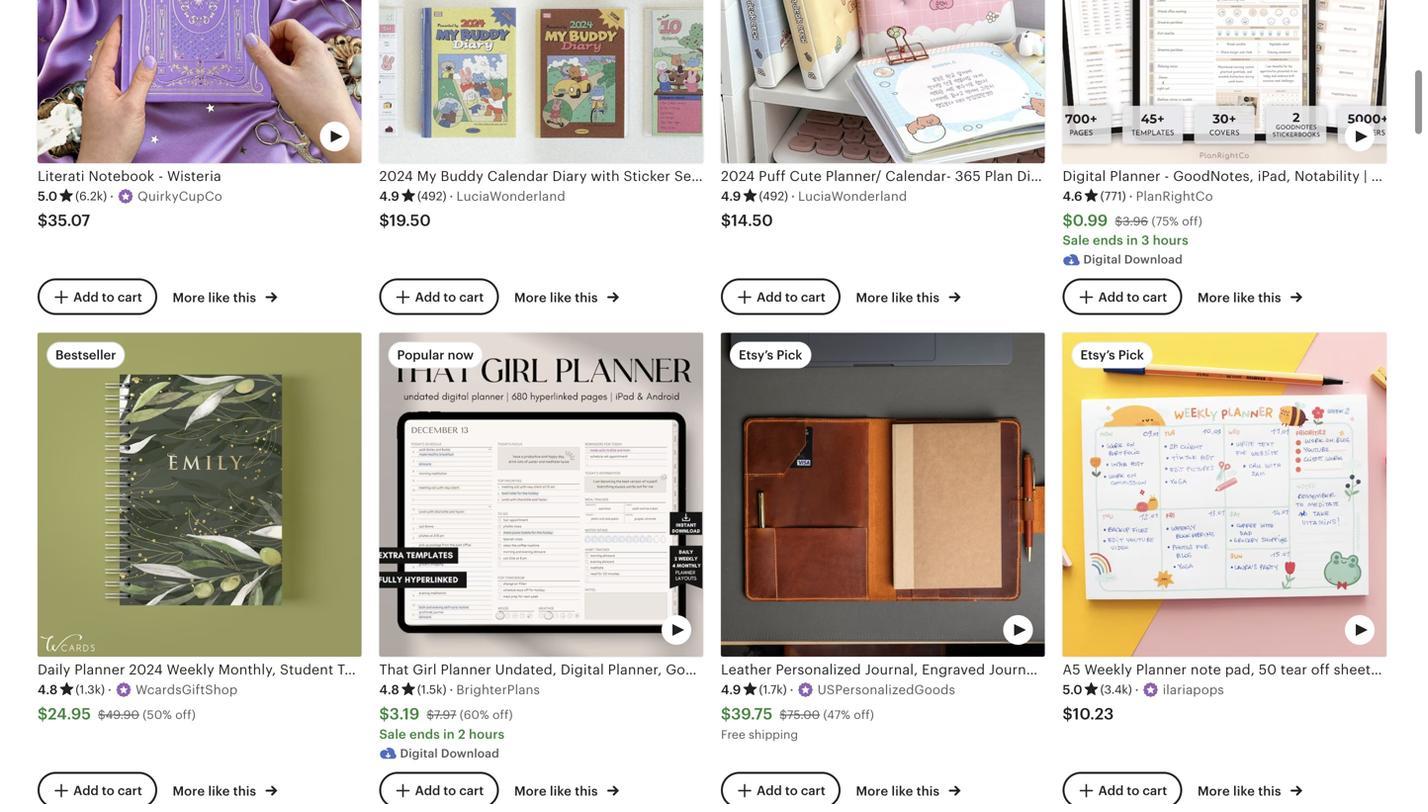 Task type: locate. For each thing, give the bounding box(es) containing it.
0 vertical spatial digital download
[[1084, 253, 1183, 266]]

etsy's for 4.9
[[739, 348, 774, 363]]

50
[[1259, 662, 1277, 678]]

1 horizontal spatial etsy's
[[1081, 348, 1115, 363]]

weekly right 2024 in the bottom of the page
[[167, 662, 214, 678]]

popular
[[397, 348, 445, 363]]

off) for 0.99
[[1182, 214, 1203, 228]]

2024 my buddy calendar diary with sticker set- year organizer planners/ birthday, holiday gift- unique illust design-korea brand image
[[379, 0, 703, 163]]

0 horizontal spatial ends
[[409, 727, 440, 742]]

4.9 for 14.50
[[721, 189, 741, 204]]

1 horizontal spatial ends
[[1093, 233, 1123, 248]]

1 horizontal spatial in
[[1127, 233, 1138, 248]]

5.0
[[38, 189, 58, 204], [1063, 683, 1083, 697]]

to
[[102, 290, 114, 305], [444, 290, 456, 305], [785, 290, 798, 305], [1127, 290, 1140, 305], [102, 783, 114, 798], [444, 783, 456, 798], [785, 783, 798, 798], [1127, 783, 1140, 798]]

add to cart down 14.50
[[757, 290, 826, 305]]

to for leather personalized journal, engraved journal, personalized journal for women, for men, leather planner, a5 notebook cover, dentist gift image at the right
[[785, 783, 798, 798]]

49.90
[[106, 708, 139, 721]]

in
[[1127, 233, 1138, 248], [443, 727, 455, 742]]

to for "that girl planner undated, digital planner, goodnotes planner, ipad & android planner, daily, weekly, monthly 2024, undated digital calendar" image
[[444, 783, 456, 798]]

notebook
[[89, 168, 155, 184], [538, 662, 604, 678]]

planner left note
[[1136, 662, 1187, 678]]

add to cart button down 10.23 at the right of the page
[[1063, 772, 1182, 804]]

$ 14.50
[[721, 212, 773, 230]]

ends down 3.19
[[409, 727, 440, 742]]

off) right (47%
[[854, 708, 874, 721]]

digital down '$ 3.19 $ 7.97 (60% off) sale ends in 2 hours'
[[400, 747, 438, 760]]

cart for leather personalized journal, engraved journal, personalized journal for women, for men, leather planner, a5 notebook cover, dentist gift image at the right
[[801, 783, 826, 798]]

in inside '$ 3.19 $ 7.97 (60% off) sale ends in 2 hours'
[[443, 727, 455, 742]]

0 horizontal spatial (492)
[[417, 189, 447, 203]]

add to cart button down the shipping
[[721, 772, 841, 804]]

1 horizontal spatial (492)
[[759, 189, 788, 203]]

a5 weekly planner note pad, 50 tear off sheets. kawaii organiser for planning your week image
[[1063, 333, 1387, 657]]

0 horizontal spatial 4.8
[[38, 683, 58, 697]]

off) inside $ 0.99 $ 3.96 (75% off) sale ends in 3 hours
[[1182, 214, 1203, 228]]

0 vertical spatial notebook
[[89, 168, 155, 184]]

1 vertical spatial hours
[[469, 727, 505, 742]]

sale inside '$ 3.19 $ 7.97 (60% off) sale ends in 2 hours'
[[379, 727, 406, 742]]

5.0 down literati
[[38, 189, 58, 204]]

digital download
[[1084, 253, 1183, 266], [400, 747, 499, 760]]

daily planner 2024 weekly monthly, student teacher planner personalized notebook journal image
[[38, 333, 362, 657]]

off) right (75%
[[1182, 214, 1203, 228]]

1 horizontal spatial etsy's pick
[[1081, 348, 1144, 363]]

·
[[110, 189, 114, 204], [450, 189, 453, 204], [791, 189, 795, 204], [1129, 189, 1133, 204], [108, 683, 112, 697], [450, 683, 453, 697], [790, 683, 794, 697], [1135, 683, 1139, 697]]

planner
[[74, 662, 125, 678], [395, 662, 445, 678], [1136, 662, 1187, 678]]

0 vertical spatial download
[[1124, 253, 1183, 266]]

off) for 39.75
[[854, 708, 874, 721]]

$ 10.23
[[1063, 705, 1114, 723]]

leather personalized journal, engraved journal, personalized journal for women, for men, leather planner, a5 notebook cover, dentist gift image
[[721, 333, 1045, 657]]

1 vertical spatial sale
[[379, 727, 406, 742]]

in left the 2
[[443, 727, 455, 742]]

more for digital planner - goodnotes, ipad, notability | daily, weekly, monthly | 2024-2025 | undated | digital planner 2024 2025 undated ipad image
[[1198, 290, 1230, 305]]

notebook up (6.2k)
[[89, 168, 155, 184]]

planner up (1.3k) at bottom
[[74, 662, 125, 678]]

like for digital planner - goodnotes, ipad, notability | daily, weekly, monthly | 2024-2025 | undated | digital planner 2024 2025 undated ipad image
[[1233, 290, 1255, 305]]

add down 10.23 at the right of the page
[[1099, 783, 1124, 798]]

more like this link for "that girl planner undated, digital planner, goodnotes planner, ipad & android planner, daily, weekly, monthly 2024, undated digital calendar" image
[[514, 780, 619, 800]]

add up bestseller
[[73, 290, 99, 305]]

add down 24.95 in the bottom of the page
[[73, 783, 99, 798]]

1 vertical spatial ends
[[409, 727, 440, 742]]

· for (1.5k)
[[450, 683, 453, 697]]

0 horizontal spatial etsy's
[[739, 348, 774, 363]]

to for 'daily planner 2024 weekly monthly, student teacher planner personalized notebook journal' 'image'
[[102, 783, 114, 798]]

24.95
[[48, 705, 91, 723]]

digital download for 0.99
[[1084, 253, 1183, 266]]

daily planner 2024 weekly monthly, student teacher planner personalized notebook journal
[[38, 662, 657, 678]]

2
[[458, 727, 466, 742]]

add to cart up bestseller
[[73, 290, 142, 305]]

more like this for digital planner - goodnotes, ipad, notability | daily, weekly, monthly | 2024-2025 | undated | digital planner 2024 2025 undated ipad image
[[1198, 290, 1285, 305]]

1 horizontal spatial weekly
[[1085, 662, 1132, 678]]

0 horizontal spatial etsy's pick
[[739, 348, 802, 363]]

more for "that girl planner undated, digital planner, goodnotes planner, ipad & android planner, daily, weekly, monthly 2024, undated digital calendar" image
[[514, 784, 547, 799]]

(60%
[[460, 708, 489, 721]]

pick
[[777, 348, 802, 363], [1118, 348, 1144, 363]]

product video element
[[38, 0, 362, 163], [1063, 0, 1387, 163], [379, 333, 703, 657], [721, 333, 1045, 657], [1063, 333, 1387, 657]]

pad,
[[1225, 662, 1255, 678]]

like for literati notebook - wisteria image
[[208, 290, 230, 305]]

add to cart
[[73, 290, 142, 305], [415, 290, 484, 305], [757, 290, 826, 305], [1099, 290, 1167, 305], [73, 783, 142, 798], [415, 783, 484, 798], [757, 783, 826, 798], [1099, 783, 1167, 798]]

2 4.8 from the left
[[379, 683, 399, 697]]

hours inside '$ 3.19 $ 7.97 (60% off) sale ends in 2 hours'
[[469, 727, 505, 742]]

add down the shipping
[[757, 783, 782, 798]]

add to cart button for leather personalized journal, engraved journal, personalized journal for women, for men, leather planner, a5 notebook cover, dentist gift image at the right
[[721, 772, 841, 804]]

popular now
[[397, 348, 474, 363]]

(492) up 14.50
[[759, 189, 788, 203]]

(3.4k)
[[1101, 683, 1132, 696]]

$ 3.19 $ 7.97 (60% off) sale ends in 2 hours
[[379, 705, 513, 742]]

(492)
[[417, 189, 447, 203], [759, 189, 788, 203]]

1 horizontal spatial digital
[[1084, 253, 1121, 266]]

1 vertical spatial in
[[443, 727, 455, 742]]

0 horizontal spatial digital download
[[400, 747, 499, 760]]

0 horizontal spatial planner
[[74, 662, 125, 678]]

etsy's pick
[[739, 348, 802, 363], [1081, 348, 1144, 363]]

1 vertical spatial download
[[441, 747, 499, 760]]

0 horizontal spatial download
[[441, 747, 499, 760]]

download
[[1124, 253, 1183, 266], [441, 747, 499, 760]]

weekly
[[167, 662, 214, 678], [1085, 662, 1132, 678]]

etsy's pick for 4.9
[[739, 348, 802, 363]]

0 horizontal spatial in
[[443, 727, 455, 742]]

sale inside $ 0.99 $ 3.96 (75% off) sale ends in 3 hours
[[1063, 233, 1090, 248]]

0 horizontal spatial notebook
[[89, 168, 155, 184]]

add to cart for leather personalized journal, engraved journal, personalized journal for women, for men, leather planner, a5 notebook cover, dentist gift image at the right
[[757, 783, 826, 798]]

0 horizontal spatial digital
[[400, 747, 438, 760]]

1 horizontal spatial planner
[[395, 662, 445, 678]]

notebook left journal
[[538, 662, 604, 678]]

0 vertical spatial digital
[[1084, 253, 1121, 266]]

sale for 0.99
[[1063, 233, 1090, 248]]

off) right (60%
[[493, 708, 513, 721]]

2 (492) from the left
[[759, 189, 788, 203]]

this
[[233, 290, 256, 305], [575, 290, 598, 305], [917, 290, 940, 305], [1258, 290, 1281, 305], [233, 784, 256, 799], [575, 784, 598, 799], [917, 784, 940, 799], [1258, 784, 1281, 799]]

digital download down the 2
[[400, 747, 499, 760]]

etsy's
[[739, 348, 774, 363], [1081, 348, 1115, 363]]

hours down (75%
[[1153, 233, 1189, 248]]

0 horizontal spatial weekly
[[167, 662, 214, 678]]

tear
[[1281, 662, 1308, 678]]

hours for 3.19
[[469, 727, 505, 742]]

ends
[[1093, 233, 1123, 248], [409, 727, 440, 742]]

5.0 for 10.23
[[1063, 683, 1083, 697]]

download for 3.19
[[441, 747, 499, 760]]

1 vertical spatial 5.0
[[1063, 683, 1083, 697]]

more for 'daily planner 2024 weekly monthly, student teacher planner personalized notebook journal' 'image'
[[173, 784, 205, 799]]

more like this for a5 weekly planner note pad, 50 tear off sheets. kawaii organiser for planning your week image
[[1198, 784, 1285, 799]]

sale down 0.99
[[1063, 233, 1090, 248]]

1 vertical spatial notebook
[[538, 662, 604, 678]]

1 planner from the left
[[74, 662, 125, 678]]

0 vertical spatial hours
[[1153, 233, 1189, 248]]

(1.3k)
[[76, 683, 105, 696]]

add to cart button
[[38, 278, 157, 315], [379, 278, 499, 315], [721, 278, 841, 315], [1063, 278, 1182, 315], [38, 772, 157, 804], [379, 772, 499, 804], [721, 772, 841, 804], [1063, 772, 1182, 804]]

add down $ 0.99 $ 3.96 (75% off) sale ends in 3 hours
[[1099, 290, 1124, 305]]

add to cart for a5 weekly planner note pad, 50 tear off sheets. kawaii organiser for planning your week image
[[1099, 783, 1167, 798]]

0 vertical spatial 5.0
[[38, 189, 58, 204]]

$ 35.07
[[38, 212, 90, 230]]

1 horizontal spatial digital download
[[1084, 253, 1183, 266]]

add to cart down the shipping
[[757, 783, 826, 798]]

add down '$ 3.19 $ 7.97 (60% off) sale ends in 2 hours'
[[415, 783, 440, 798]]

0 vertical spatial in
[[1127, 233, 1138, 248]]

1 etsy's from the left
[[739, 348, 774, 363]]

add up popular
[[415, 290, 440, 305]]

more like this
[[173, 290, 260, 305], [514, 290, 601, 305], [856, 290, 943, 305], [1198, 290, 1285, 305], [173, 784, 260, 799], [514, 784, 601, 799], [856, 784, 943, 799], [1198, 784, 1285, 799]]

4.9 for 19.50
[[379, 189, 400, 204]]

1 horizontal spatial hours
[[1153, 233, 1189, 248]]

download down the 2
[[441, 747, 499, 760]]

2 planner from the left
[[395, 662, 445, 678]]

cart for "that girl planner undated, digital planner, goodnotes planner, ipad & android planner, daily, weekly, monthly 2024, undated digital calendar" image
[[459, 783, 484, 798]]

sale
[[1063, 233, 1090, 248], [379, 727, 406, 742]]

$ 0.99 $ 3.96 (75% off) sale ends in 3 hours
[[1063, 212, 1203, 248]]

more like this link
[[173, 286, 277, 307], [514, 286, 619, 307], [856, 286, 961, 307], [1198, 286, 1303, 307], [173, 780, 277, 800], [514, 780, 619, 800], [856, 780, 961, 800], [1198, 780, 1303, 800]]

· for (3.4k)
[[1135, 683, 1139, 697]]

hours for 0.99
[[1153, 233, 1189, 248]]

add down 14.50
[[757, 290, 782, 305]]

ends inside $ 0.99 $ 3.96 (75% off) sale ends in 3 hours
[[1093, 233, 1123, 248]]

4.8 for 3.19
[[379, 683, 399, 697]]

1 pick from the left
[[777, 348, 802, 363]]

1 4.8 from the left
[[38, 683, 58, 697]]

4.9 up $ 14.50 on the right top of page
[[721, 189, 741, 204]]

product video element for 39.75
[[721, 333, 1045, 657]]

more like this link for leather personalized journal, engraved journal, personalized journal for women, for men, leather planner, a5 notebook cover, dentist gift image at the right
[[856, 780, 961, 800]]

1 horizontal spatial 4.8
[[379, 683, 399, 697]]

this for literati notebook - wisteria image
[[233, 290, 256, 305]]

4.8 down daily
[[38, 683, 58, 697]]

in for 0.99
[[1127, 233, 1138, 248]]

1 etsy's pick from the left
[[739, 348, 802, 363]]

more
[[173, 290, 205, 305], [514, 290, 547, 305], [856, 290, 888, 305], [1198, 290, 1230, 305], [173, 784, 205, 799], [514, 784, 547, 799], [856, 784, 888, 799], [1198, 784, 1230, 799]]

0 horizontal spatial sale
[[379, 727, 406, 742]]

pick for 4.9
[[777, 348, 802, 363]]

in left 3
[[1127, 233, 1138, 248]]

cart for literati notebook - wisteria image
[[118, 290, 142, 305]]

cart for a5 weekly planner note pad, 50 tear off sheets. kawaii organiser for planning your week image
[[1143, 783, 1167, 798]]

4.9
[[379, 189, 400, 204], [721, 189, 741, 204], [721, 683, 741, 697]]

add to cart button up bestseller
[[38, 278, 157, 315]]

1 horizontal spatial pick
[[1118, 348, 1144, 363]]

add to cart button for digital planner - goodnotes, ipad, notability | daily, weekly, monthly | 2024-2025 | undated | digital planner 2024 2025 undated ipad image
[[1063, 278, 1182, 315]]

off) right (50%
[[175, 708, 196, 721]]

2 horizontal spatial planner
[[1136, 662, 1187, 678]]

2 etsy's from the left
[[1081, 348, 1115, 363]]

add to cart down the 2
[[415, 783, 484, 798]]

$
[[38, 212, 48, 230], [379, 212, 390, 230], [721, 212, 731, 230], [1063, 212, 1073, 230], [1115, 214, 1123, 228], [38, 705, 48, 723], [379, 705, 390, 723], [721, 705, 731, 723], [1063, 705, 1073, 723], [98, 708, 106, 721], [427, 708, 434, 721], [780, 708, 787, 721]]

add to cart button down the 2
[[379, 772, 499, 804]]

0 horizontal spatial pick
[[777, 348, 802, 363]]

more for literati notebook - wisteria image
[[173, 290, 205, 305]]

off) for 24.95
[[175, 708, 196, 721]]

this for "that girl planner undated, digital planner, goodnotes planner, ipad & android planner, daily, weekly, monthly 2024, undated digital calendar" image
[[575, 784, 598, 799]]

hours
[[1153, 233, 1189, 248], [469, 727, 505, 742]]

0 vertical spatial ends
[[1093, 233, 1123, 248]]

digital download down 3
[[1084, 253, 1183, 266]]

(771)
[[1101, 189, 1126, 203]]

off)
[[1182, 214, 1203, 228], [175, 708, 196, 721], [493, 708, 513, 721], [854, 708, 874, 721]]

off) inside '$ 3.19 $ 7.97 (60% off) sale ends in 2 hours'
[[493, 708, 513, 721]]

4.9 up $ 19.50
[[379, 189, 400, 204]]

like
[[208, 290, 230, 305], [550, 290, 572, 305], [892, 290, 913, 305], [1233, 290, 1255, 305], [208, 784, 230, 799], [550, 784, 572, 799], [892, 784, 913, 799], [1233, 784, 1255, 799]]

digital down 0.99
[[1084, 253, 1121, 266]]

0 horizontal spatial hours
[[469, 727, 505, 742]]

add for add to cart button for leather personalized journal, engraved journal, personalized journal for women, for men, leather planner, a5 notebook cover, dentist gift image at the right
[[757, 783, 782, 798]]

off) inside $ 39.75 $ 75.00 (47% off) free shipping
[[854, 708, 874, 721]]

0 vertical spatial sale
[[1063, 233, 1090, 248]]

ends inside '$ 3.19 $ 7.97 (60% off) sale ends in 2 hours'
[[409, 727, 440, 742]]

1 vertical spatial digital download
[[400, 747, 499, 760]]

· for (1.7k)
[[790, 683, 794, 697]]

monthly,
[[218, 662, 276, 678]]

1 (492) from the left
[[417, 189, 447, 203]]

3
[[1142, 233, 1150, 248]]

now
[[448, 348, 474, 363]]

1 vertical spatial digital
[[400, 747, 438, 760]]

add
[[73, 290, 99, 305], [415, 290, 440, 305], [757, 290, 782, 305], [1099, 290, 1124, 305], [73, 783, 99, 798], [415, 783, 440, 798], [757, 783, 782, 798], [1099, 783, 1124, 798]]

hours down (60%
[[469, 727, 505, 742]]

add for digital planner - goodnotes, ipad, notability | daily, weekly, monthly | 2024-2025 | undated | digital planner 2024 2025 undated ipad image add to cart button
[[1099, 290, 1124, 305]]

2 etsy's pick from the left
[[1081, 348, 1144, 363]]

add to cart button down $ 24.95 $ 49.90 (50% off)
[[38, 772, 157, 804]]

add to cart button for "that girl planner undated, digital planner, goodnotes planner, ipad & android planner, daily, weekly, monthly 2024, undated digital calendar" image
[[379, 772, 499, 804]]

cart for 'daily planner 2024 weekly monthly, student teacher planner personalized notebook journal' 'image'
[[118, 783, 142, 798]]

sheets.
[[1334, 662, 1382, 678]]

to for a5 weekly planner note pad, 50 tear off sheets. kawaii organiser for planning your week image
[[1127, 783, 1140, 798]]

(492) up 19.50
[[417, 189, 447, 203]]

ends for 3.19
[[409, 727, 440, 742]]

this for digital planner - goodnotes, ipad, notability | daily, weekly, monthly | 2024-2025 | undated | digital planner 2024 2025 undated ipad image
[[1258, 290, 1281, 305]]

1 horizontal spatial sale
[[1063, 233, 1090, 248]]

4.8 for 24.95
[[38, 683, 58, 697]]

1 horizontal spatial 5.0
[[1063, 683, 1083, 697]]

weekly up (3.4k)
[[1085, 662, 1132, 678]]

1 horizontal spatial download
[[1124, 253, 1183, 266]]

more like this link for a5 weekly planner note pad, 50 tear off sheets. kawaii organiser for planning your week image
[[1198, 780, 1303, 800]]

a5 weekly planner note pad, 50 tear off sheets. kawai
[[1063, 662, 1424, 678]]

add to cart down 10.23 at the right of the page
[[1099, 783, 1167, 798]]

in inside $ 0.99 $ 3.96 (75% off) sale ends in 3 hours
[[1127, 233, 1138, 248]]

cart
[[118, 290, 142, 305], [459, 290, 484, 305], [801, 290, 826, 305], [1143, 290, 1167, 305], [118, 783, 142, 798], [459, 783, 484, 798], [801, 783, 826, 798], [1143, 783, 1167, 798]]

(1.5k)
[[417, 683, 447, 696]]

hours inside $ 0.99 $ 3.96 (75% off) sale ends in 3 hours
[[1153, 233, 1189, 248]]

download down 3
[[1124, 253, 1183, 266]]

add to cart down 3
[[1099, 290, 1167, 305]]

digital for 3.19
[[400, 747, 438, 760]]

4.8 up 3.19
[[379, 683, 399, 697]]

add for "that girl planner undated, digital planner, goodnotes planner, ipad & android planner, daily, weekly, monthly 2024, undated digital calendar" image add to cart button
[[415, 783, 440, 798]]

0 horizontal spatial 5.0
[[38, 189, 58, 204]]

4.8
[[38, 683, 58, 697], [379, 683, 399, 697]]

5.0 down a5
[[1063, 683, 1083, 697]]

(492) for 14.50
[[759, 189, 788, 203]]

ends down 0.99
[[1093, 233, 1123, 248]]

$ inside $ 24.95 $ 49.90 (50% off)
[[98, 708, 106, 721]]

add to cart for digital planner - goodnotes, ipad, notability | daily, weekly, monthly | 2024-2025 | undated | digital planner 2024 2025 undated ipad image
[[1099, 290, 1167, 305]]

digital
[[1084, 253, 1121, 266], [400, 747, 438, 760]]

wisteria
[[167, 168, 221, 184]]

add to cart button down 3
[[1063, 278, 1182, 315]]

add to cart down $ 24.95 $ 49.90 (50% off)
[[73, 783, 142, 798]]

add to cart button for a5 weekly planner note pad, 50 tear off sheets. kawaii organiser for planning your week image
[[1063, 772, 1182, 804]]

sale down 3.19
[[379, 727, 406, 742]]

planner up "(1.5k)"
[[395, 662, 445, 678]]

2 pick from the left
[[1118, 348, 1144, 363]]

off) inside $ 24.95 $ 49.90 (50% off)
[[175, 708, 196, 721]]

add to cart button for 'daily planner 2024 weekly monthly, student teacher planner personalized notebook journal' 'image'
[[38, 772, 157, 804]]



Task type: vqa. For each thing, say whether or not it's contained in the screenshot.
5.0 related to 10.23
yes



Task type: describe. For each thing, give the bounding box(es) containing it.
that girl planner undated, digital planner, goodnotes planner, ipad & android planner, daily, weekly, monthly 2024, undated digital calendar image
[[379, 333, 703, 657]]

(492) for 19.50
[[417, 189, 447, 203]]

add to cart for "that girl planner undated, digital planner, goodnotes planner, ipad & android planner, daily, weekly, monthly 2024, undated digital calendar" image
[[415, 783, 484, 798]]

(6.2k)
[[75, 189, 107, 203]]

(1.7k)
[[759, 683, 787, 696]]

add to cart button up popular now
[[379, 278, 499, 315]]

add for add to cart button on top of popular now
[[415, 290, 440, 305]]

· for (492)
[[450, 189, 453, 204]]

like for a5 weekly planner note pad, 50 tear off sheets. kawaii organiser for planning your week image
[[1233, 784, 1255, 799]]

10.23
[[1073, 705, 1114, 723]]

kawai
[[1386, 662, 1424, 678]]

this for 'daily planner 2024 weekly monthly, student teacher planner personalized notebook journal' 'image'
[[233, 784, 256, 799]]

pick for 5.0
[[1118, 348, 1144, 363]]

4.9 up 39.75
[[721, 683, 741, 697]]

a5
[[1063, 662, 1081, 678]]

cart for digital planner - goodnotes, ipad, notability | daily, weekly, monthly | 2024-2025 | undated | digital planner 2024 2025 undated ipad image
[[1143, 290, 1167, 305]]

more for a5 weekly planner note pad, 50 tear off sheets. kawaii organiser for planning your week image
[[1198, 784, 1230, 799]]

like for "that girl planner undated, digital planner, goodnotes planner, ipad & android planner, daily, weekly, monthly 2024, undated digital calendar" image
[[550, 784, 572, 799]]

digital download for 3.19
[[400, 747, 499, 760]]

add to cart button for literati notebook - wisteria image
[[38, 278, 157, 315]]

literati notebook - wisteria
[[38, 168, 221, 184]]

digital for 0.99
[[1084, 253, 1121, 266]]

1 horizontal spatial notebook
[[538, 662, 604, 678]]

add to cart for literati notebook - wisteria image
[[73, 290, 142, 305]]

add to cart button down 14.50
[[721, 278, 841, 315]]

sale for 3.19
[[379, 727, 406, 742]]

more like this link for literati notebook - wisteria image
[[173, 286, 277, 307]]

more like this for leather personalized journal, engraved journal, personalized journal for women, for men, leather planner, a5 notebook cover, dentist gift image at the right
[[856, 784, 943, 799]]

· for (771)
[[1129, 189, 1133, 204]]

daily
[[38, 662, 71, 678]]

2024
[[129, 662, 163, 678]]

like for 'daily planner 2024 weekly monthly, student teacher planner personalized notebook journal' 'image'
[[208, 784, 230, 799]]

1 weekly from the left
[[167, 662, 214, 678]]

literati
[[38, 168, 85, 184]]

39.75
[[731, 705, 773, 723]]

add to cart for 'daily planner 2024 weekly monthly, student teacher planner personalized notebook journal' 'image'
[[73, 783, 142, 798]]

off
[[1311, 662, 1330, 678]]

(47%
[[823, 708, 851, 721]]

add for add to cart button for literati notebook - wisteria image
[[73, 290, 99, 305]]

more like this for literati notebook - wisteria image
[[173, 290, 260, 305]]

2024 puff cute planner/ calendar- 365 plan diary-school/ student/ office holiday gift,  christmas gift, korea stationary adorable notebook image
[[721, 0, 1045, 163]]

etsy's for 5.0
[[1081, 348, 1115, 363]]

etsy's pick for 5.0
[[1081, 348, 1144, 363]]

ends for 0.99
[[1093, 233, 1123, 248]]

5.0 for 35.07
[[38, 189, 58, 204]]

35.07
[[48, 212, 90, 230]]

bestseller
[[55, 348, 116, 363]]

off) for 3.19
[[493, 708, 513, 721]]

product video element for 3.19
[[379, 333, 703, 657]]

14.50
[[731, 212, 773, 230]]

student
[[280, 662, 334, 678]]

2 weekly from the left
[[1085, 662, 1132, 678]]

more like this link for digital planner - goodnotes, ipad, notability | daily, weekly, monthly | 2024-2025 | undated | digital planner 2024 2025 undated ipad image
[[1198, 286, 1303, 307]]

this for leather personalized journal, engraved journal, personalized journal for women, for men, leather planner, a5 notebook cover, dentist gift image at the right
[[917, 784, 940, 799]]

-
[[158, 168, 163, 184]]

(75%
[[1152, 214, 1179, 228]]

product video element for 0.99
[[1063, 0, 1387, 163]]

note
[[1191, 662, 1221, 678]]

free
[[721, 728, 746, 741]]

3.96
[[1123, 214, 1148, 228]]

digital planner - goodnotes, ipad, notability | daily, weekly, monthly | 2024-2025 | undated | digital planner 2024 2025 undated ipad image
[[1063, 0, 1387, 163]]

teacher
[[337, 662, 391, 678]]

personalized
[[449, 662, 535, 678]]

this for a5 weekly planner note pad, 50 tear off sheets. kawaii organiser for planning your week image
[[1258, 784, 1281, 799]]

download for 0.99
[[1124, 253, 1183, 266]]

more like this for 'daily planner 2024 weekly monthly, student teacher planner personalized notebook journal' 'image'
[[173, 784, 260, 799]]

journal
[[608, 662, 657, 678]]

literati notebook - wisteria image
[[38, 0, 362, 163]]

shipping
[[749, 728, 798, 741]]

to for digital planner - goodnotes, ipad, notability | daily, weekly, monthly | 2024-2025 | undated | digital planner 2024 2025 undated ipad image
[[1127, 290, 1140, 305]]

more like this for "that girl planner undated, digital planner, goodnotes planner, ipad & android planner, daily, weekly, monthly 2024, undated digital calendar" image
[[514, 784, 601, 799]]

add for add to cart button related to a5 weekly planner note pad, 50 tear off sheets. kawaii organiser for planning your week image
[[1099, 783, 1124, 798]]

(50%
[[143, 708, 172, 721]]

$ 24.95 $ 49.90 (50% off)
[[38, 705, 196, 723]]

add to cart up now
[[415, 290, 484, 305]]

4.6
[[1063, 189, 1083, 204]]

· for (6.2k)
[[110, 189, 114, 204]]

7.97
[[434, 708, 456, 721]]

add for add to cart button for 'daily planner 2024 weekly monthly, student teacher planner personalized notebook journal' 'image'
[[73, 783, 99, 798]]

3.19
[[390, 705, 420, 723]]

0.99
[[1073, 212, 1108, 230]]

in for 3.19
[[443, 727, 455, 742]]

more like this link for 'daily planner 2024 weekly monthly, student teacher planner personalized notebook journal' 'image'
[[173, 780, 277, 800]]

3 planner from the left
[[1136, 662, 1187, 678]]

more for leather personalized journal, engraved journal, personalized journal for women, for men, leather planner, a5 notebook cover, dentist gift image at the right
[[856, 784, 888, 799]]

$ 19.50
[[379, 212, 431, 230]]

75.00
[[787, 708, 820, 721]]

add for add to cart button under 14.50
[[757, 290, 782, 305]]

$ 39.75 $ 75.00 (47% off) free shipping
[[721, 705, 874, 741]]

to for literati notebook - wisteria image
[[102, 290, 114, 305]]

19.50
[[390, 212, 431, 230]]

like for leather personalized journal, engraved journal, personalized journal for women, for men, leather planner, a5 notebook cover, dentist gift image at the right
[[892, 784, 913, 799]]



